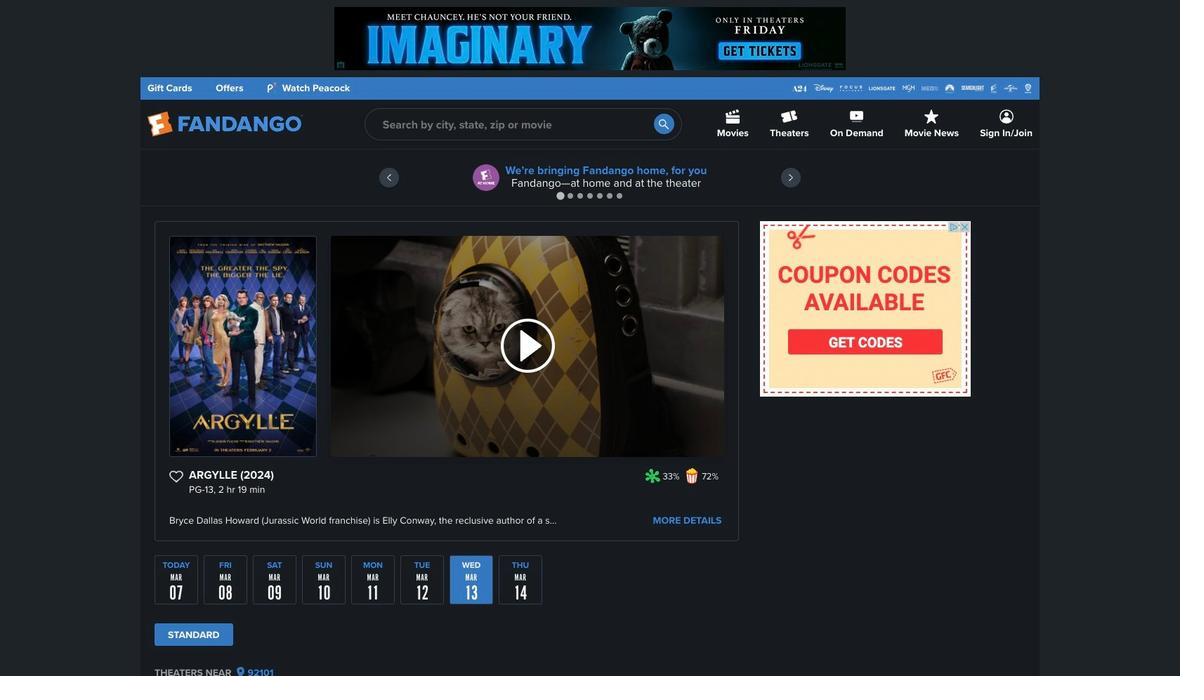 Task type: describe. For each thing, give the bounding box(es) containing it.
Search by city, state, zip or movie text field
[[364, 108, 682, 140]]

location light image
[[237, 667, 245, 676]]

video player application
[[331, 236, 724, 457]]

select a slide to show tab list
[[140, 190, 1040, 201]]

movie summary element
[[155, 221, 739, 542]]

7 of 8 group
[[450, 556, 493, 605]]

0 vertical spatial advertisement element
[[334, 7, 846, 70]]

1 flat image from the left
[[645, 469, 660, 484]]



Task type: locate. For each thing, give the bounding box(es) containing it.
advertisement element
[[334, 7, 846, 70], [760, 221, 971, 397]]

flat image
[[645, 469, 660, 484], [684, 469, 699, 484]]

None search field
[[364, 108, 682, 140]]

1 horizontal spatial flat image
[[684, 469, 699, 484]]

region
[[140, 150, 1040, 206]]

2 flat image from the left
[[684, 469, 699, 484]]

0 horizontal spatial flat image
[[645, 469, 660, 484]]

offer icon image
[[473, 164, 500, 191]]

1 vertical spatial advertisement element
[[760, 221, 971, 397]]

option group
[[155, 624, 739, 653]]

argylle (2024) movie poster image
[[170, 237, 316, 457]]



